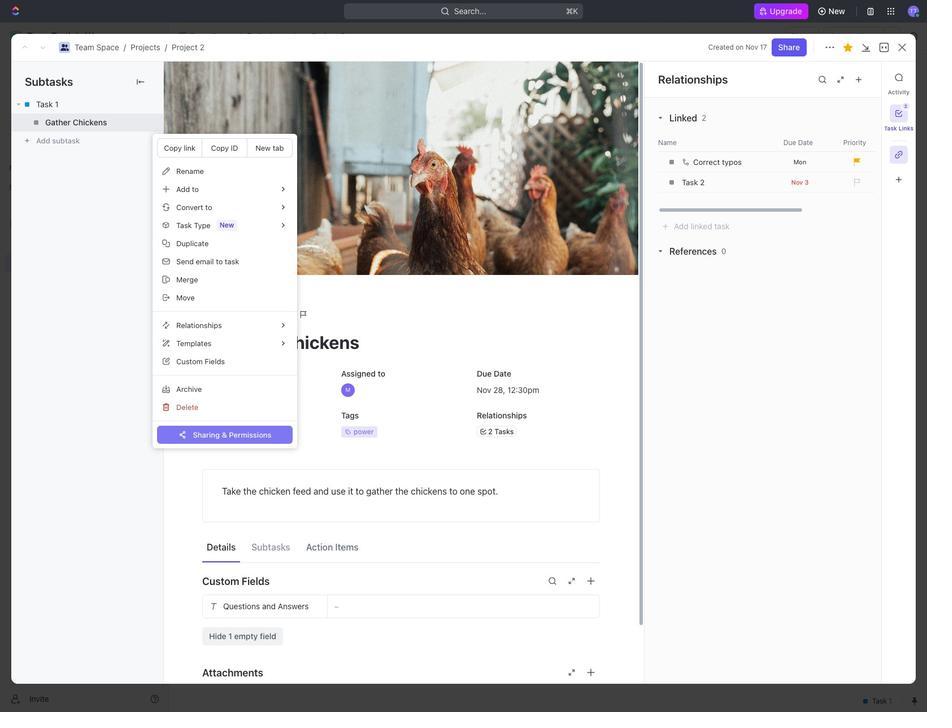 Task type: locate. For each thing, give the bounding box(es) containing it.
to do
[[210, 267, 231, 276]]

to right convert
[[205, 203, 212, 212]]

add task down task 2
[[228, 236, 261, 245]]

user group image left team space
[[180, 33, 187, 39]]

0 vertical spatial new
[[829, 6, 846, 16]]

assigned to
[[341, 369, 386, 379]]

home link
[[5, 55, 164, 73]]

relationships
[[659, 73, 728, 86], [176, 321, 222, 330], [477, 411, 527, 421]]

use
[[331, 487, 346, 497]]

relationships up linked 2
[[659, 73, 728, 86]]

links
[[899, 125, 914, 132]]

archive button
[[157, 380, 293, 399]]

0 vertical spatial add task
[[846, 72, 880, 82]]

typos
[[722, 158, 742, 167]]

add task for add task button to the right
[[846, 72, 880, 82]]

0 vertical spatial space
[[212, 31, 235, 41]]

duplicate
[[176, 239, 209, 248]]

0 vertical spatial add task button
[[839, 68, 887, 86]]

‎task
[[682, 178, 698, 187]]

space for team space / projects / project 2
[[96, 42, 119, 52]]

calendar
[[288, 104, 322, 114]]

and left the answers at the bottom of the page
[[262, 602, 276, 612]]

favorites button
[[5, 162, 43, 175]]

0 horizontal spatial and
[[262, 602, 276, 612]]

templates button
[[157, 335, 293, 353]]

hide for hide 1 empty field
[[209, 632, 226, 642]]

1 for task
[[55, 99, 59, 109]]

1
[[55, 99, 59, 109], [229, 632, 232, 642]]

1 horizontal spatial space
[[212, 31, 235, 41]]

1 horizontal spatial team
[[190, 31, 210, 41]]

1 vertical spatial relationships
[[176, 321, 222, 330]]

0 horizontal spatial new
[[220, 221, 234, 229]]

relationships up templates
[[176, 321, 222, 330]]

0 horizontal spatial hide
[[209, 632, 226, 642]]

fields
[[205, 357, 225, 366], [242, 576, 270, 588]]

0 horizontal spatial project 2
[[196, 67, 263, 86]]

copy inside copy id button
[[211, 143, 229, 152]]

1 vertical spatial user group image
[[12, 222, 20, 228]]

the right gather
[[395, 487, 409, 497]]

custom fields inside custom fields button
[[176, 357, 225, 366]]

new left "tab" at top left
[[256, 143, 271, 152]]

team inside "link"
[[190, 31, 210, 41]]

‎task 2
[[682, 178, 705, 187]]

custom up questions
[[202, 576, 239, 588]]

assigned
[[341, 369, 376, 379]]

2 horizontal spatial add task
[[846, 72, 880, 82]]

custom fields up questions
[[202, 576, 270, 588]]

team space
[[190, 31, 235, 41]]

user group image
[[180, 33, 187, 39], [12, 222, 20, 228]]

fields inside dropdown button
[[242, 576, 270, 588]]

hide inside 'button'
[[587, 132, 602, 141]]

add to button
[[157, 180, 293, 198]]

upgrade
[[771, 6, 803, 16]]

subtasks down home on the top of page
[[25, 75, 73, 88]]

send email to task
[[176, 257, 239, 266]]

to left "one"
[[450, 487, 458, 497]]

team
[[190, 31, 210, 41], [75, 42, 94, 52]]

references 0
[[670, 246, 727, 257]]

1 horizontal spatial new
[[256, 143, 271, 152]]

questions
[[223, 602, 260, 612]]

2
[[341, 31, 345, 41], [200, 42, 204, 52], [250, 67, 260, 86], [905, 103, 908, 109], [702, 113, 707, 123], [701, 178, 705, 187], [247, 216, 252, 226], [488, 427, 493, 436]]

/
[[240, 31, 242, 41], [293, 31, 295, 41], [124, 42, 126, 52], [165, 42, 167, 52]]

fields inside button
[[205, 357, 225, 366]]

add task button
[[839, 68, 887, 86], [290, 157, 338, 171], [223, 234, 266, 248]]

0 vertical spatial fields
[[205, 357, 225, 366]]

hide inside custom fields element
[[209, 632, 226, 642]]

spot.
[[478, 487, 498, 497]]

relationships inside button
[[176, 321, 222, 330]]

2 horizontal spatial new
[[829, 6, 846, 16]]

sharing & permissions button
[[157, 426, 293, 444]]

task 1
[[36, 99, 59, 109]]

activity
[[888, 89, 910, 96]]

tree
[[5, 197, 164, 349]]

attachments
[[202, 667, 263, 679]]

assignees
[[471, 132, 505, 141]]

chickens
[[411, 487, 447, 497]]

1 vertical spatial and
[[262, 602, 276, 612]]

1 vertical spatial 1
[[229, 632, 232, 642]]

1 horizontal spatial subtasks
[[252, 543, 290, 553]]

1 up gather
[[55, 99, 59, 109]]

relationships up 2 tasks
[[477, 411, 527, 421]]

new inside 'button'
[[256, 143, 271, 152]]

1 vertical spatial fields
[[242, 576, 270, 588]]

1 horizontal spatial relationships
[[477, 411, 527, 421]]

2 copy from the left
[[211, 143, 229, 152]]

1 vertical spatial space
[[96, 42, 119, 52]]

link
[[184, 143, 196, 152]]

subtasks
[[25, 75, 73, 88], [252, 543, 290, 553]]

copy id button
[[203, 139, 247, 157]]

invite
[[29, 694, 49, 704]]

share down upgrade
[[791, 31, 813, 41]]

1 the from the left
[[243, 487, 257, 497]]

new inside "button"
[[829, 6, 846, 16]]

add inside button
[[176, 185, 190, 194]]

add up convert
[[176, 185, 190, 194]]

to right it
[[356, 487, 364, 497]]

1 horizontal spatial 1
[[229, 632, 232, 642]]

0 vertical spatial team
[[190, 31, 210, 41]]

email
[[196, 257, 214, 266]]

⌘k
[[566, 6, 579, 16]]

0 horizontal spatial projects
[[131, 42, 160, 52]]

copy id
[[211, 143, 238, 152]]

custom fields button
[[202, 568, 600, 595]]

do
[[221, 267, 231, 276]]

2 vertical spatial add task
[[228, 236, 261, 245]]

the right take
[[243, 487, 257, 497]]

1 vertical spatial custom
[[202, 576, 239, 588]]

linked
[[670, 113, 698, 123]]

1 horizontal spatial the
[[395, 487, 409, 497]]

add task for add task button to the bottom
[[228, 236, 261, 245]]

add task button down automations 'button'
[[839, 68, 887, 86]]

1 vertical spatial add task
[[304, 159, 334, 168]]

1 horizontal spatial hide
[[587, 132, 602, 141]]

1 copy from the left
[[164, 143, 182, 152]]

projects link
[[244, 29, 291, 43], [131, 42, 160, 52]]

0 horizontal spatial relationships
[[176, 321, 222, 330]]

add task down calendar
[[304, 159, 334, 168]]

0 vertical spatial hide
[[587, 132, 602, 141]]

and inside custom fields element
[[262, 602, 276, 612]]

task type
[[176, 221, 211, 230]]

space
[[212, 31, 235, 41], [96, 42, 119, 52]]

to
[[192, 185, 199, 194], [205, 203, 212, 212], [216, 257, 223, 266], [210, 267, 219, 276], [378, 369, 386, 379], [356, 487, 364, 497], [450, 487, 458, 497]]

project 2 link
[[298, 29, 348, 43], [172, 42, 204, 52]]

2 the from the left
[[395, 487, 409, 497]]

1 vertical spatial project 2
[[196, 67, 263, 86]]

1 inside custom fields element
[[229, 632, 232, 642]]

merge button
[[157, 271, 293, 289]]

1 left the empty
[[229, 632, 232, 642]]

0 vertical spatial 1
[[55, 99, 59, 109]]

0 horizontal spatial space
[[96, 42, 119, 52]]

0 horizontal spatial add task button
[[223, 234, 266, 248]]

add task button down task 2
[[223, 234, 266, 248]]

2 vertical spatial relationships
[[477, 411, 527, 421]]

duplicate button
[[157, 235, 293, 253]]

0 horizontal spatial copy
[[164, 143, 182, 152]]

add task down automations 'button'
[[846, 72, 880, 82]]

0 vertical spatial and
[[314, 487, 329, 497]]

add task button down calendar link
[[290, 157, 338, 171]]

task sidebar content section
[[644, 62, 928, 685]]

0 horizontal spatial team
[[75, 42, 94, 52]]

projects
[[258, 31, 288, 41], [131, 42, 160, 52]]

1 vertical spatial new
[[256, 143, 271, 152]]

space inside "link"
[[212, 31, 235, 41]]

0 horizontal spatial subtasks
[[25, 75, 73, 88]]

task links
[[885, 125, 914, 132]]

1 vertical spatial add task button
[[290, 157, 338, 171]]

1 vertical spatial hide
[[209, 632, 226, 642]]

0 vertical spatial user group image
[[180, 33, 187, 39]]

1 vertical spatial projects
[[131, 42, 160, 52]]

status
[[206, 369, 230, 379]]

new
[[829, 6, 846, 16], [256, 143, 271, 152], [220, 221, 234, 229]]

1 for hide
[[229, 632, 232, 642]]

docs link
[[5, 93, 164, 111]]

0 vertical spatial projects
[[258, 31, 288, 41]]

1 horizontal spatial add task button
[[290, 157, 338, 171]]

0 vertical spatial share
[[791, 31, 813, 41]]

custom inside custom fields button
[[176, 357, 203, 366]]

tree inside "sidebar" navigation
[[5, 197, 164, 349]]

action
[[306, 543, 333, 553]]

2 horizontal spatial add task button
[[839, 68, 887, 86]]

sharing & permissions
[[193, 430, 272, 439]]

new up automations
[[829, 6, 846, 16]]

relationships inside task sidebar content section
[[659, 73, 728, 86]]

0 vertical spatial project 2
[[312, 31, 345, 41]]

custom down templates
[[176, 357, 203, 366]]

copy left id in the top left of the page
[[211, 143, 229, 152]]

merge
[[176, 275, 198, 284]]

1 horizontal spatial copy
[[211, 143, 229, 152]]

1 horizontal spatial user group image
[[180, 33, 187, 39]]

project
[[312, 31, 338, 41], [172, 42, 198, 52], [196, 67, 247, 86]]

to up to do on the left of page
[[216, 257, 223, 266]]

custom fields
[[176, 357, 225, 366], [202, 576, 270, 588]]

1 vertical spatial team
[[75, 42, 94, 52]]

correct typos
[[694, 158, 742, 167]]

Edit task name text field
[[202, 332, 600, 353]]

task inside tab list
[[885, 125, 898, 132]]

user group image down spaces
[[12, 222, 20, 228]]

0 vertical spatial custom
[[176, 357, 203, 366]]

0 horizontal spatial the
[[243, 487, 257, 497]]

inbox link
[[5, 74, 164, 92]]

1 horizontal spatial projects link
[[244, 29, 291, 43]]

fields up status
[[205, 357, 225, 366]]

copy left link
[[164, 143, 182, 152]]

gather chickens link
[[11, 114, 163, 132]]

list link
[[252, 101, 267, 117]]

and left use
[[314, 487, 329, 497]]

0 vertical spatial relationships
[[659, 73, 728, 86]]

templates button
[[157, 335, 293, 353]]

17
[[760, 43, 767, 51]]

1 vertical spatial subtasks
[[252, 543, 290, 553]]

1 horizontal spatial and
[[314, 487, 329, 497]]

0 horizontal spatial 1
[[55, 99, 59, 109]]

subtasks left action
[[252, 543, 290, 553]]

0 horizontal spatial fields
[[205, 357, 225, 366]]

fields up questions and answers
[[242, 576, 270, 588]]

delete
[[176, 403, 199, 412]]

2 vertical spatial project
[[196, 67, 247, 86]]

0 vertical spatial custom fields
[[176, 357, 225, 366]]

inbox
[[27, 78, 47, 88]]

1 horizontal spatial fields
[[242, 576, 270, 588]]

1 horizontal spatial project 2 link
[[298, 29, 348, 43]]

chicken
[[259, 487, 291, 497]]

to right the assigned
[[378, 369, 386, 379]]

1 vertical spatial custom fields
[[202, 576, 270, 588]]

copy inside copy link button
[[164, 143, 182, 152]]

2 horizontal spatial relationships
[[659, 73, 728, 86]]

share right 17
[[779, 42, 800, 52]]

new down convert to button
[[220, 221, 234, 229]]

0 horizontal spatial user group image
[[12, 222, 20, 228]]

share button
[[785, 27, 820, 45], [772, 38, 807, 57]]

custom fields down templates
[[176, 357, 225, 366]]

0 horizontal spatial add task
[[228, 236, 261, 245]]

gather
[[45, 118, 71, 127]]



Task type: describe. For each thing, give the bounding box(es) containing it.
1 horizontal spatial projects
[[258, 31, 288, 41]]

attachments button
[[202, 660, 600, 687]]

details
[[207, 543, 236, 553]]

field
[[260, 632, 276, 642]]

gantt
[[384, 104, 405, 114]]

feed
[[293, 487, 311, 497]]

0 horizontal spatial projects link
[[131, 42, 160, 52]]

custom fields element
[[202, 595, 600, 646]]

add down calendar link
[[304, 159, 317, 168]]

board link
[[209, 101, 233, 117]]

hide button
[[582, 130, 606, 144]]

new for new "button"
[[829, 6, 846, 16]]

questions and answers
[[223, 602, 309, 612]]

2 vertical spatial new
[[220, 221, 234, 229]]

tab
[[273, 143, 284, 152]]

permissions
[[229, 430, 272, 439]]

rename button
[[157, 162, 293, 180]]

correct typos link
[[679, 153, 769, 172]]

user group image inside "sidebar" navigation
[[12, 222, 20, 228]]

1 vertical spatial share
[[779, 42, 800, 52]]

new tab button
[[247, 139, 292, 157]]

archive
[[176, 385, 202, 394]]

8686faf0v button
[[244, 308, 288, 322]]

favorites
[[9, 164, 39, 172]]

&
[[222, 430, 227, 439]]

new for tab
[[256, 143, 271, 152]]

move button
[[157, 289, 293, 307]]

0 vertical spatial project
[[312, 31, 338, 41]]

take
[[222, 487, 241, 497]]

id
[[231, 143, 238, 152]]

copy link button
[[158, 139, 203, 157]]

send
[[176, 257, 194, 266]]

1 horizontal spatial project 2
[[312, 31, 345, 41]]

task sidebar navigation tab list
[[885, 68, 914, 189]]

1 horizontal spatial add task
[[304, 159, 334, 168]]

details button
[[202, 537, 240, 558]]

0
[[722, 246, 727, 256]]

add down task 2
[[228, 236, 242, 245]]

copy for copy id
[[211, 143, 229, 152]]

to up convert to
[[192, 185, 199, 194]]

table
[[343, 104, 363, 114]]

custom fields button
[[157, 353, 293, 371]]

sidebar navigation
[[0, 23, 169, 713]]

tasks
[[495, 427, 514, 436]]

table link
[[341, 101, 363, 117]]

task 1 link
[[11, 96, 163, 114]]

gather
[[366, 487, 393, 497]]

8686faf0v
[[248, 310, 283, 319]]

task 2 link
[[225, 213, 392, 229]]

docs
[[27, 97, 46, 107]]

‎task 2 link
[[679, 173, 769, 192]]

convert to button
[[157, 198, 293, 216]]

Search tasks... text field
[[787, 128, 900, 145]]

upgrade link
[[755, 3, 809, 19]]

relationships button
[[157, 317, 293, 335]]

subtasks button
[[247, 537, 295, 558]]

2 tasks
[[488, 427, 514, 436]]

date
[[494, 369, 512, 379]]

share button right 17
[[772, 38, 807, 57]]

move
[[176, 293, 195, 302]]

0 horizontal spatial team space link
[[75, 42, 119, 52]]

custom inside custom fields dropdown button
[[202, 576, 239, 588]]

custom fields inside custom fields dropdown button
[[202, 576, 270, 588]]

automations button
[[825, 28, 884, 45]]

name
[[659, 138, 677, 147]]

created
[[709, 43, 734, 51]]

spaces
[[9, 183, 33, 192]]

automations
[[831, 31, 878, 41]]

1 vertical spatial project
[[172, 42, 198, 52]]

dashboards link
[[5, 112, 164, 131]]

templates
[[176, 339, 212, 348]]

2 inside button
[[905, 103, 908, 109]]

task 2
[[228, 216, 252, 226]]

one
[[460, 487, 475, 497]]

answers
[[278, 602, 309, 612]]

team space / projects / project 2
[[75, 42, 204, 52]]

tags
[[341, 411, 359, 421]]

0 horizontal spatial project 2 link
[[172, 42, 204, 52]]

team for team space / projects / project 2
[[75, 42, 94, 52]]

share button down upgrade
[[785, 27, 820, 45]]

2 vertical spatial add task button
[[223, 234, 266, 248]]

gather chickens
[[45, 118, 107, 127]]

it
[[348, 487, 353, 497]]

0 vertical spatial subtasks
[[25, 75, 73, 88]]

to left do
[[210, 267, 219, 276]]

2 button
[[890, 103, 910, 123]]

due date
[[477, 369, 512, 379]]

action items
[[306, 543, 359, 553]]

action items button
[[302, 537, 363, 558]]

convert to
[[176, 203, 212, 212]]

sharing
[[193, 430, 220, 439]]

linked 2
[[670, 113, 707, 123]]

new tab
[[256, 143, 284, 152]]

space for team space
[[212, 31, 235, 41]]

correct
[[694, 158, 720, 167]]

send email to task button
[[157, 253, 293, 271]]

copy for copy link
[[164, 143, 182, 152]]

add to
[[176, 185, 199, 194]]

relationships button
[[157, 317, 293, 335]]

team for team space
[[190, 31, 210, 41]]

add down automations 'button'
[[846, 72, 861, 82]]

list
[[254, 104, 267, 114]]

user group image
[[60, 44, 69, 51]]

2 inside linked 2
[[702, 113, 707, 123]]

calendar link
[[286, 101, 322, 117]]

assignees button
[[457, 130, 510, 144]]

copy link
[[164, 143, 196, 152]]

subtasks inside button
[[252, 543, 290, 553]]

add to button
[[157, 180, 293, 198]]

references
[[670, 246, 717, 257]]

due
[[477, 369, 492, 379]]

1 horizontal spatial team space link
[[176, 29, 237, 43]]

hide for hide
[[587, 132, 602, 141]]

task
[[225, 257, 239, 266]]

new button
[[813, 2, 852, 20]]



Task type: vqa. For each thing, say whether or not it's contained in the screenshot.
user group Icon inside 'Sidebar' NAVIGATION
no



